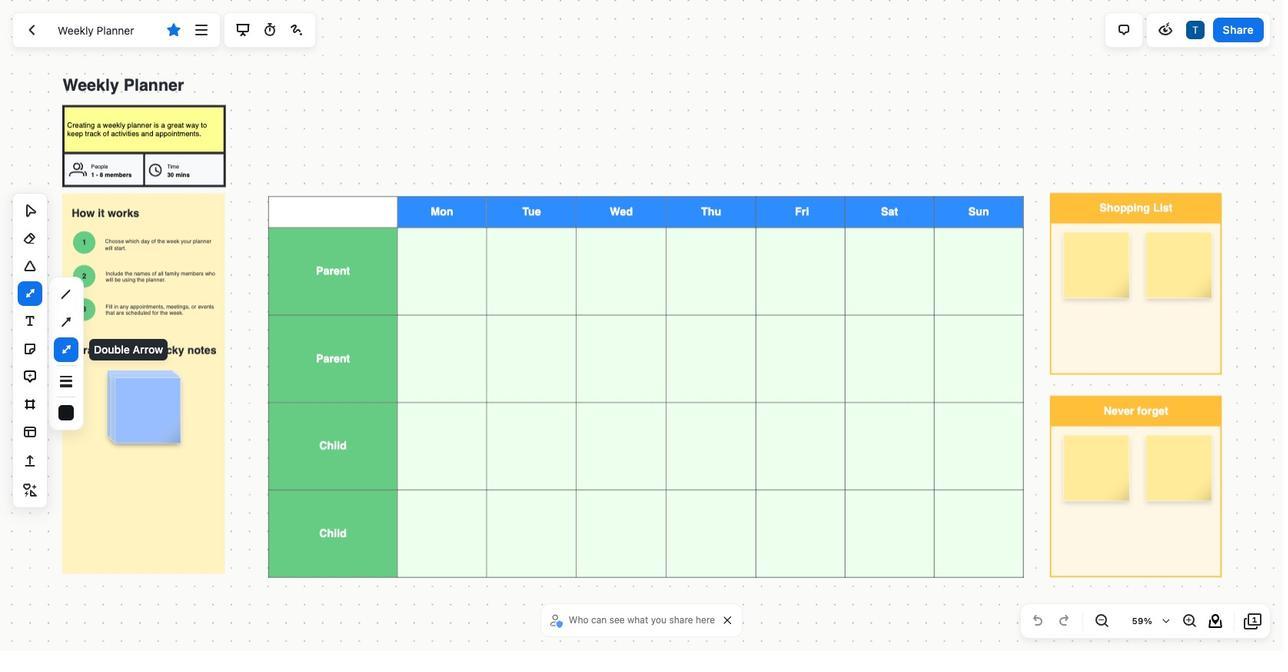 Task type: describe. For each thing, give the bounding box(es) containing it.
who can see what you share here button
[[547, 609, 719, 632]]

more tools image
[[21, 481, 39, 500]]

line thickness image
[[57, 372, 75, 391]]

what
[[627, 614, 648, 626]]

who can see what you share here
[[569, 614, 715, 626]]

all eyes on me image
[[1156, 21, 1174, 39]]

here
[[696, 614, 715, 626]]

laser image
[[287, 21, 306, 39]]

color menu item
[[58, 405, 74, 421]]

double arrow image
[[57, 341, 75, 359]]

can
[[591, 614, 607, 626]]

zoom out image
[[1092, 612, 1111, 630]]

pages image
[[1244, 612, 1262, 630]]

59 %
[[1132, 616, 1152, 626]]

upload image
[[21, 452, 39, 470]]

more options image
[[192, 21, 210, 39]]

arrow image
[[57, 313, 75, 331]]



Task type: vqa. For each thing, say whether or not it's contained in the screenshot.
PRODUCT INFORMATION Navigation
no



Task type: locate. For each thing, give the bounding box(es) containing it.
who
[[569, 614, 589, 626]]

share button
[[1213, 18, 1264, 42]]

mini map image
[[1206, 612, 1225, 630]]

share
[[669, 614, 693, 626]]

you
[[651, 614, 667, 626]]

timer image
[[260, 21, 279, 39]]

comment panel image
[[1115, 21, 1133, 39]]

%
[[1144, 616, 1152, 626]]

present image
[[233, 21, 252, 39]]

59
[[1132, 616, 1144, 626]]

line image
[[57, 285, 75, 304]]

Document name text field
[[46, 18, 159, 42]]

share
[[1223, 23, 1254, 36]]

zoom in image
[[1180, 612, 1199, 630]]

dashboard image
[[22, 21, 41, 39]]

unstar this whiteboard image
[[165, 21, 183, 39]]

tooltip
[[48, 277, 84, 431]]

see
[[609, 614, 625, 626]]

templates image
[[21, 423, 39, 441]]



